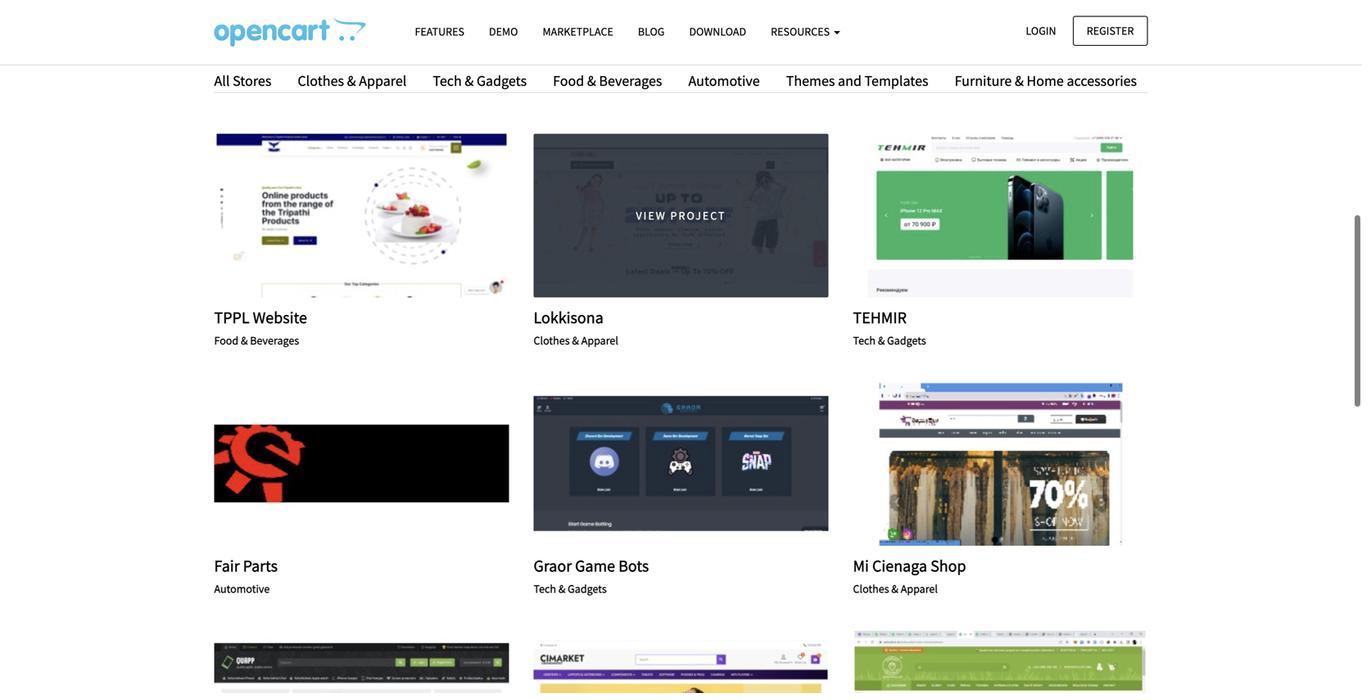 Task type: vqa. For each thing, say whether or not it's contained in the screenshot.
middle Tech
yes



Task type: locate. For each thing, give the bounding box(es) containing it.
& inside food & beverages link
[[587, 72, 596, 90]]

&
[[347, 72, 356, 90], [465, 72, 474, 90], [587, 72, 596, 90], [1015, 72, 1024, 90], [241, 333, 248, 348], [572, 333, 579, 348], [878, 333, 885, 348], [559, 582, 566, 597], [892, 582, 899, 597]]

view project link for tppl website
[[317, 207, 407, 225]]

0 horizontal spatial tech
[[433, 72, 462, 90]]

furniture
[[955, 72, 1012, 90]]

marketplace
[[543, 24, 613, 39]]

1 vertical spatial clothes
[[534, 333, 570, 348]]

0 horizontal spatial apparel
[[359, 72, 407, 90]]

& inside lokkisona clothes & apparel
[[572, 333, 579, 348]]

gadgets down demo link
[[477, 72, 527, 90]]

automotive inside fair parts automotive
[[214, 582, 270, 597]]

clothes & apparel
[[298, 72, 407, 90]]

0 horizontal spatial beverages
[[250, 333, 299, 348]]

2 vertical spatial apparel
[[901, 582, 938, 597]]

apparel
[[359, 72, 407, 90], [581, 333, 618, 348], [901, 582, 938, 597]]

apparel down features "link"
[[359, 72, 407, 90]]

fair parts image
[[214, 383, 509, 547]]

marketplace link
[[530, 17, 626, 46]]

clothes
[[298, 72, 344, 90], [534, 333, 570, 348], [853, 582, 889, 597]]

clothes & apparel link
[[285, 69, 419, 93]]

& left "home"
[[1015, 72, 1024, 90]]

2 horizontal spatial apparel
[[901, 582, 938, 597]]

tech down features "link"
[[433, 72, 462, 90]]

download link
[[677, 17, 759, 46]]

all stores link
[[214, 69, 284, 93]]

food inside 'tppl website food & beverages'
[[214, 333, 239, 348]]

download
[[689, 24, 746, 39]]

& inside 'tppl website food & beverages'
[[241, 333, 248, 348]]

1 horizontal spatial beverages
[[599, 72, 662, 90]]

2 horizontal spatial clothes
[[853, 582, 889, 597]]

apparel inside lokkisona clothes & apparel
[[581, 333, 618, 348]]

1 horizontal spatial automotive
[[689, 72, 760, 90]]

tech
[[433, 72, 462, 90], [853, 333, 876, 348], [534, 582, 556, 597]]

& down tehmir
[[878, 333, 885, 348]]

0 horizontal spatial food
[[214, 333, 239, 348]]

2 horizontal spatial gadgets
[[887, 333, 926, 348]]

food
[[553, 72, 584, 90], [214, 333, 239, 348]]

clothes down mi
[[853, 582, 889, 597]]

apparel down lokkisona
[[581, 333, 618, 348]]

beverages down website at the left top of page
[[250, 333, 299, 348]]

& down tppl
[[241, 333, 248, 348]]

1 horizontal spatial food
[[553, 72, 584, 90]]

view project link
[[317, 207, 407, 225], [636, 207, 726, 225], [956, 207, 1046, 225], [636, 455, 726, 474], [956, 455, 1046, 474]]

view project link for mi cienaga shop
[[956, 455, 1046, 474]]

& down "graor"
[[559, 582, 566, 597]]

project
[[351, 208, 407, 223], [671, 208, 726, 223], [990, 208, 1046, 223], [671, 457, 726, 472], [990, 457, 1046, 472]]

mi
[[853, 556, 869, 577]]

themes
[[786, 72, 835, 90]]

tech down "graor"
[[534, 582, 556, 597]]

0 horizontal spatial gadgets
[[477, 72, 527, 90]]

& inside furniture & home accessories link
[[1015, 72, 1024, 90]]

2 vertical spatial tech
[[534, 582, 556, 597]]

beverages
[[599, 72, 662, 90], [250, 333, 299, 348]]

automotive down download link
[[689, 72, 760, 90]]

blog
[[638, 24, 665, 39]]

project for mi cienaga shop
[[990, 457, 1046, 472]]

& down cienaga
[[892, 582, 899, 597]]

templates
[[865, 72, 929, 90]]

& down features "link"
[[465, 72, 474, 90]]

cimarket - multipurpose opencart 4x theme image
[[534, 632, 829, 694]]

tehmir tech & gadgets
[[853, 308, 926, 348]]

view for graor game bots
[[636, 457, 667, 472]]

automotive down the fair
[[214, 582, 270, 597]]

0 vertical spatial tech
[[433, 72, 462, 90]]

clothes down lokkisona
[[534, 333, 570, 348]]

gadgets down tehmir
[[887, 333, 926, 348]]

all
[[214, 72, 230, 90]]

login link
[[1012, 16, 1070, 46]]

apparel inside clothes & apparel link
[[359, 72, 407, 90]]

mi cienaga shop clothes & apparel
[[853, 556, 966, 597]]

view project
[[317, 208, 407, 223], [636, 208, 726, 223], [956, 208, 1046, 223], [636, 457, 726, 472], [956, 457, 1046, 472]]

view
[[317, 208, 347, 223], [636, 208, 667, 223], [956, 208, 986, 223], [636, 457, 667, 472], [956, 457, 986, 472]]

& inside tech & gadgets link
[[465, 72, 474, 90]]

0 vertical spatial beverages
[[599, 72, 662, 90]]

garden centrum zahradnici.sk image
[[853, 632, 1148, 694]]

& inside mi cienaga shop clothes & apparel
[[892, 582, 899, 597]]

clothes down opencart - showcase image
[[298, 72, 344, 90]]

1 vertical spatial apparel
[[581, 333, 618, 348]]

clothes inside mi cienaga shop clothes & apparel
[[853, 582, 889, 597]]

2 vertical spatial clothes
[[853, 582, 889, 597]]

themes and templates link
[[774, 69, 941, 93]]

demo link
[[477, 17, 530, 46]]

beverages down the blog "link"
[[599, 72, 662, 90]]

fair
[[214, 556, 240, 577]]

food down marketplace link
[[553, 72, 584, 90]]

gadgets down game
[[568, 582, 607, 597]]

register
[[1087, 23, 1134, 38]]

cienaga
[[872, 556, 927, 577]]

1 horizontal spatial tech
[[534, 582, 556, 597]]

tppl website image
[[214, 134, 509, 298]]

1 vertical spatial beverages
[[250, 333, 299, 348]]

tech down tehmir
[[853, 333, 876, 348]]

1 vertical spatial automotive
[[214, 582, 270, 597]]

fair parts automotive
[[214, 556, 278, 597]]

0 vertical spatial food
[[553, 72, 584, 90]]

login
[[1026, 23, 1056, 38]]

2 vertical spatial gadgets
[[568, 582, 607, 597]]

2 horizontal spatial tech
[[853, 333, 876, 348]]

gadgets
[[477, 72, 527, 90], [887, 333, 926, 348], [568, 582, 607, 597]]

graor game bots tech & gadgets
[[534, 556, 649, 597]]

& down opencart - showcase image
[[347, 72, 356, 90]]

0 vertical spatial clothes
[[298, 72, 344, 90]]

home
[[1027, 72, 1064, 90]]

1 horizontal spatial gadgets
[[568, 582, 607, 597]]

1 horizontal spatial clothes
[[534, 333, 570, 348]]

features link
[[403, 17, 477, 46]]

1 vertical spatial tech
[[853, 333, 876, 348]]

project for tppl website
[[351, 208, 407, 223]]

automotive
[[689, 72, 760, 90], [214, 582, 270, 597]]

apparel down cienaga
[[901, 582, 938, 597]]

0 horizontal spatial automotive
[[214, 582, 270, 597]]

bots
[[619, 556, 649, 577]]

0 vertical spatial automotive
[[689, 72, 760, 90]]

tppl
[[214, 308, 250, 328]]

tech inside tehmir tech & gadgets
[[853, 333, 876, 348]]

food down tppl
[[214, 333, 239, 348]]

1 vertical spatial food
[[214, 333, 239, 348]]

0 vertical spatial apparel
[[359, 72, 407, 90]]

demo
[[489, 24, 518, 39]]

1 horizontal spatial apparel
[[581, 333, 618, 348]]

& down lokkisona
[[572, 333, 579, 348]]

opencart - showcase image
[[214, 17, 366, 47]]

& down marketplace link
[[587, 72, 596, 90]]

view for lokkisona
[[636, 208, 667, 223]]

0 horizontal spatial clothes
[[298, 72, 344, 90]]

automotive link
[[676, 69, 772, 93]]

furniture & home accessories link
[[943, 69, 1137, 93]]

1 vertical spatial gadgets
[[887, 333, 926, 348]]



Task type: describe. For each thing, give the bounding box(es) containing it.
& inside graor game bots tech & gadgets
[[559, 582, 566, 597]]

view for tehmir
[[956, 208, 986, 223]]

clothes inside lokkisona clothes & apparel
[[534, 333, 570, 348]]

gadgets inside graor game bots tech & gadgets
[[568, 582, 607, 597]]

themes and templates
[[786, 72, 929, 90]]

food & beverages
[[553, 72, 662, 90]]

graor game bots image
[[534, 383, 829, 547]]

0 vertical spatial gadgets
[[477, 72, 527, 90]]

mi cienaga shop image
[[853, 383, 1148, 547]]

food & beverages link
[[541, 69, 675, 93]]

view project for mi cienaga shop
[[956, 457, 1046, 472]]

all stores
[[214, 72, 271, 90]]

tech & gadgets
[[433, 72, 527, 90]]

furniture & home accessories
[[955, 72, 1137, 90]]

quapp image
[[214, 632, 509, 694]]

view project link for lokkisona
[[636, 207, 726, 225]]

project for graor game bots
[[671, 457, 726, 472]]

blog link
[[626, 17, 677, 46]]

lokkisona image
[[534, 134, 829, 298]]

resources link
[[759, 17, 853, 46]]

website
[[253, 308, 307, 328]]

and
[[838, 72, 862, 90]]

apparel inside mi cienaga shop clothes & apparel
[[901, 582, 938, 597]]

view for mi cienaga shop
[[956, 457, 986, 472]]

register link
[[1073, 16, 1148, 46]]

& inside clothes & apparel link
[[347, 72, 356, 90]]

tech inside graor game bots tech & gadgets
[[534, 582, 556, 597]]

view project for tppl website
[[317, 208, 407, 223]]

tech & gadgets link
[[421, 69, 539, 93]]

view project link for tehmir
[[956, 207, 1046, 225]]

shop
[[931, 556, 966, 577]]

parts
[[243, 556, 278, 577]]

lokkisona
[[534, 308, 604, 328]]

tehmir
[[853, 308, 907, 328]]

lokkisona clothes & apparel
[[534, 308, 618, 348]]

accessories
[[1067, 72, 1137, 90]]

tehmir image
[[853, 134, 1148, 298]]

gadgets inside tehmir tech & gadgets
[[887, 333, 926, 348]]

tppl website food & beverages
[[214, 308, 307, 348]]

view project for graor game bots
[[636, 457, 726, 472]]

view for tppl website
[[317, 208, 347, 223]]

& inside tehmir tech & gadgets
[[878, 333, 885, 348]]

project for tehmir
[[990, 208, 1046, 223]]

graor
[[534, 556, 572, 577]]

view project for lokkisona
[[636, 208, 726, 223]]

tech inside tech & gadgets link
[[433, 72, 462, 90]]

resources
[[771, 24, 832, 39]]

stores
[[233, 72, 271, 90]]

project for lokkisona
[[671, 208, 726, 223]]

game
[[575, 556, 615, 577]]

view project link for graor game bots
[[636, 455, 726, 474]]

view project for tehmir
[[956, 208, 1046, 223]]

beverages inside 'tppl website food & beverages'
[[250, 333, 299, 348]]

beverages inside food & beverages link
[[599, 72, 662, 90]]

features
[[415, 24, 465, 39]]



